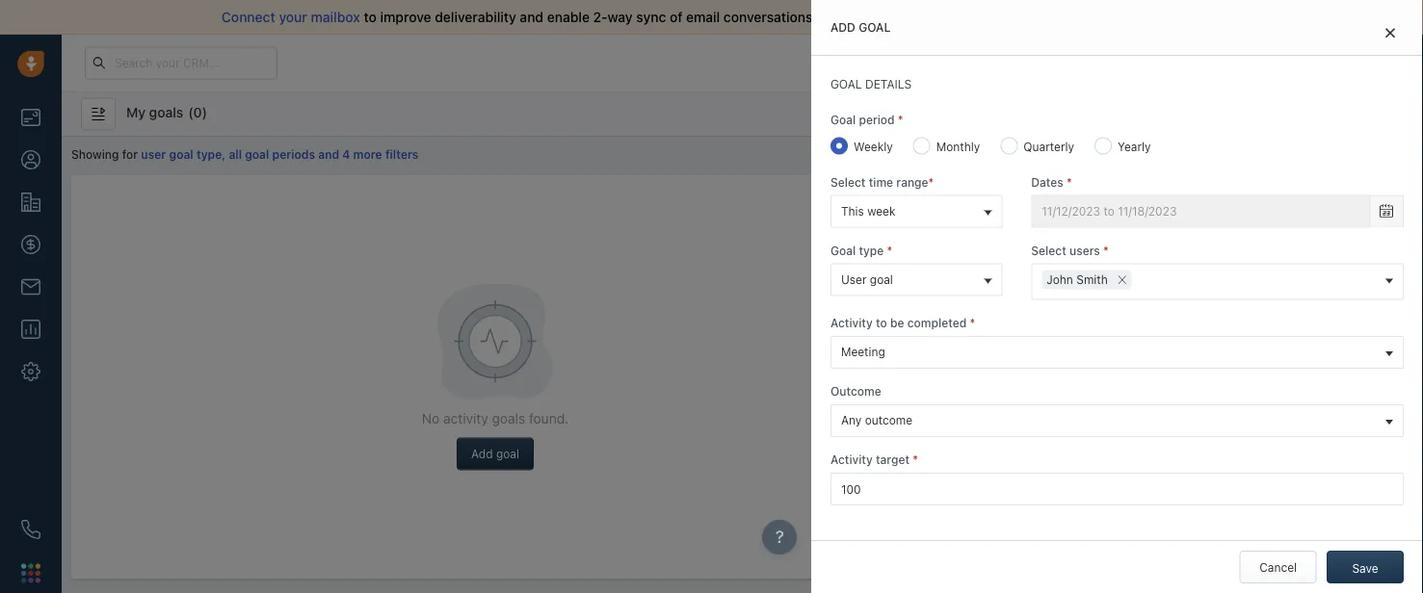 Task type: vqa. For each thing, say whether or not it's contained in the screenshot.
goal
yes



Task type: locate. For each thing, give the bounding box(es) containing it.
*
[[898, 113, 904, 127], [929, 175, 934, 189], [1067, 175, 1073, 189], [887, 244, 893, 257], [1104, 244, 1110, 257], [970, 316, 976, 330], [913, 454, 919, 467]]

0 vertical spatial activity
[[1011, 208, 1050, 222]]

your up the goals?
[[1084, 183, 1112, 199]]

1 vertical spatial and
[[318, 148, 340, 161]]

2 goal from the top
[[831, 244, 856, 257]]

goals?
[[1054, 208, 1089, 222]]

deliverability
[[435, 9, 517, 25]]

select
[[831, 175, 866, 189], [1032, 244, 1067, 257]]

1 vertical spatial goal
[[831, 244, 856, 257]]

1 vertical spatial goals
[[492, 411, 526, 427]]

to
[[364, 9, 377, 25], [876, 316, 888, 330]]

conversations.
[[724, 9, 817, 25]]

1 vertical spatial add goal
[[471, 448, 520, 461]]

this week button
[[831, 195, 1003, 228]]

activity
[[1011, 208, 1050, 222], [443, 411, 489, 427]]

0 horizontal spatial all
[[229, 148, 242, 161]]

1 horizontal spatial and
[[520, 9, 544, 25]]

phone image
[[21, 521, 40, 540]]

1 vertical spatial add
[[471, 448, 493, 461]]

select users *
[[1032, 244, 1110, 257]]

john smith
[[1047, 274, 1108, 287]]

0 vertical spatial add
[[831, 21, 856, 34]]

none number field inside × 'dialog'
[[831, 474, 1405, 506]]

none search field inside × 'dialog'
[[1133, 271, 1157, 291]]

week
[[868, 204, 896, 218]]

activity up the meeting
[[831, 316, 873, 330]]

1 goal from the top
[[831, 113, 856, 127]]

explore plans link
[[1049, 51, 1145, 74]]

0 horizontal spatial activity
[[443, 411, 489, 427]]

activity down configuring
[[1011, 208, 1050, 222]]

select up john
[[1032, 244, 1067, 257]]

1 horizontal spatial add goal
[[831, 21, 891, 34]]

to right mailbox
[[364, 9, 377, 25]]

0 vertical spatial goal
[[831, 113, 856, 127]]

1 vertical spatial select
[[1032, 244, 1067, 257]]

add goal
[[831, 21, 891, 34], [471, 448, 520, 461]]

0 horizontal spatial add goal
[[471, 448, 520, 461]]

1 horizontal spatial add
[[831, 21, 856, 34]]

1 vertical spatial activity
[[443, 411, 489, 427]]

and left 4
[[318, 148, 340, 161]]

target
[[876, 454, 910, 467]]

activity right the no
[[443, 411, 489, 427]]

2 horizontal spatial your
[[1084, 183, 1112, 199]]

goal
[[831, 113, 856, 127], [831, 244, 856, 257]]

connect
[[222, 9, 276, 25]]

0 horizontal spatial and
[[318, 148, 340, 161]]

user goal type, all goal periods and 4 more filters link
[[141, 148, 419, 161]]

add up goal
[[831, 21, 856, 34]]

close image
[[1386, 27, 1396, 38]]

to inside × 'dialog'
[[876, 316, 888, 330]]

0 horizontal spatial select
[[831, 175, 866, 189]]

completed
[[908, 316, 967, 330]]

import all your sales data link
[[821, 9, 985, 25]]

and left the enable
[[520, 9, 544, 25]]

mailbox
[[311, 9, 360, 25]]

explore
[[1060, 56, 1102, 69]]

trial
[[923, 56, 942, 69]]

what are activity goals? link
[[958, 208, 1089, 222]]

showing
[[71, 148, 119, 161]]

* right period
[[898, 113, 904, 127]]

goal type *
[[831, 244, 893, 257]]

add inside add goal button
[[471, 448, 493, 461]]

and
[[520, 9, 544, 25], [318, 148, 340, 161]]

None search field
[[1133, 271, 1157, 291]]

settings?
[[1116, 183, 1174, 199]]

1 horizontal spatial goals
[[492, 411, 526, 427]]

explore plans
[[1060, 56, 1135, 69]]

activity down any at the right of the page
[[831, 454, 873, 467]]

user goal button
[[831, 264, 1003, 297]]

None text field
[[1032, 195, 1371, 228]]

add goal up the goal details
[[831, 21, 891, 34]]

all right the type,
[[229, 148, 242, 161]]

goal details
[[831, 78, 912, 91]]

1 horizontal spatial activity
[[1011, 208, 1050, 222]]

0 horizontal spatial add
[[471, 448, 493, 461]]

connect your mailbox to improve deliverability and enable 2-way sync of email conversations. import all your sales data
[[222, 9, 981, 25]]

try
[[1178, 183, 1198, 199]]

email
[[686, 9, 720, 25]]

activity target *
[[831, 454, 919, 467]]

any outcome
[[842, 414, 913, 428]]

)
[[202, 105, 207, 121]]

× button
[[1113, 268, 1133, 290]]

configuring
[[1007, 183, 1080, 199]]

user
[[842, 273, 867, 287]]

your left sales
[[885, 9, 913, 25]]

* left need
[[929, 175, 934, 189]]

range
[[897, 175, 929, 189]]

1 vertical spatial activity
[[831, 454, 873, 467]]

0 horizontal spatial your
[[279, 9, 307, 25]]

quarterly
[[1024, 140, 1075, 153]]

goal period *
[[831, 113, 904, 127]]

weekly
[[854, 140, 893, 153]]

1 vertical spatial all
[[229, 148, 242, 161]]

0 vertical spatial all
[[867, 9, 881, 25]]

add goal down no activity goals found.
[[471, 448, 520, 461]]

goal
[[859, 21, 891, 34], [169, 148, 193, 161], [245, 148, 269, 161], [870, 273, 894, 287], [496, 448, 520, 461]]

your
[[279, 9, 307, 25], [885, 9, 913, 25], [1084, 183, 1112, 199]]

goals left (
[[149, 105, 183, 121]]

0 vertical spatial select
[[831, 175, 866, 189]]

to left be
[[876, 316, 888, 330]]

goal left type
[[831, 244, 856, 257]]

add down no activity goals found.
[[471, 448, 493, 461]]

1 horizontal spatial to
[[876, 316, 888, 330]]

activity inside need help configuring your settings? try these resources: what are activity goals?
[[1011, 208, 1050, 222]]

your left mailbox
[[279, 9, 307, 25]]

no activity goals found.
[[422, 411, 569, 427]]

way
[[608, 9, 633, 25]]

0 vertical spatial to
[[364, 9, 377, 25]]

2 activity from the top
[[831, 454, 873, 467]]

None number field
[[831, 474, 1405, 506]]

1 horizontal spatial all
[[867, 9, 881, 25]]

filters
[[386, 148, 419, 161]]

0 vertical spatial activity
[[831, 316, 873, 330]]

1 vertical spatial to
[[876, 316, 888, 330]]

my goals ( 0 )
[[126, 105, 207, 121]]

0 horizontal spatial to
[[364, 9, 377, 25]]

goals up add goal button
[[492, 411, 526, 427]]

all right import
[[867, 9, 881, 25]]

are
[[990, 208, 1007, 222]]

users
[[1070, 244, 1101, 257]]

enable
[[547, 9, 590, 25]]

all
[[867, 9, 881, 25], [229, 148, 242, 161]]

add
[[831, 21, 856, 34], [471, 448, 493, 461]]

goal left period
[[831, 113, 856, 127]]

dates
[[1032, 175, 1064, 189]]

* right completed
[[970, 316, 976, 330]]

1 horizontal spatial select
[[1032, 244, 1067, 257]]

goals
[[149, 105, 183, 121], [492, 411, 526, 427]]

0 vertical spatial add goal
[[831, 21, 891, 34]]

add goal inside button
[[471, 448, 520, 461]]

save
[[1353, 562, 1379, 576]]

goal for goal period
[[831, 113, 856, 127]]

details
[[866, 78, 912, 91]]

0 vertical spatial goals
[[149, 105, 183, 121]]

1 activity from the top
[[831, 316, 873, 330]]

select up this
[[831, 175, 866, 189]]



Task type: describe. For each thing, give the bounding box(es) containing it.
periods
[[272, 148, 315, 161]]

connect your mailbox link
[[222, 9, 364, 25]]

this week
[[842, 204, 896, 218]]

this
[[842, 204, 865, 218]]

4
[[343, 148, 350, 161]]

dates *
[[1032, 175, 1073, 189]]

select for select time range
[[831, 175, 866, 189]]

resources:
[[1241, 183, 1308, 199]]

add inside × 'dialog'
[[831, 21, 856, 34]]

* right target
[[913, 454, 919, 467]]

×
[[1118, 268, 1128, 289]]

your inside need help configuring your settings? try these resources: what are activity goals?
[[1084, 183, 1112, 199]]

send email image
[[1233, 55, 1247, 71]]

sales
[[917, 9, 950, 25]]

data
[[953, 9, 981, 25]]

activity to be completed *
[[831, 316, 976, 330]]

no
[[422, 411, 440, 427]]

outcome
[[865, 414, 913, 428]]

activity for activity target *
[[831, 454, 873, 467]]

* right dates
[[1067, 175, 1073, 189]]

2-
[[594, 9, 608, 25]]

improve
[[380, 9, 432, 25]]

period
[[859, 113, 895, 127]]

outcome
[[831, 385, 882, 399]]

activity for activity to be completed *
[[831, 316, 873, 330]]

type
[[859, 244, 884, 257]]

ends
[[946, 56, 970, 69]]

Search your CRM... text field
[[85, 47, 278, 80]]

select for select users
[[1032, 244, 1067, 257]]

be
[[891, 316, 905, 330]]

smith
[[1077, 274, 1108, 287]]

* right type
[[887, 244, 893, 257]]

add goal button
[[457, 438, 534, 471]]

cancel button
[[1240, 551, 1318, 584]]

phone element
[[12, 511, 50, 550]]

of
[[670, 9, 683, 25]]

import
[[821, 9, 863, 25]]

0
[[193, 105, 202, 121]]

time
[[869, 175, 894, 189]]

cancel
[[1260, 561, 1298, 575]]

1 horizontal spatial your
[[885, 9, 913, 25]]

my
[[126, 105, 146, 121]]

(
[[188, 105, 193, 121]]

help
[[976, 183, 1004, 199]]

these
[[1202, 183, 1237, 199]]

showing for user goal type, all goal periods and 4 more filters
[[71, 148, 419, 161]]

any outcome button
[[831, 405, 1405, 438]]

goal
[[831, 78, 862, 91]]

need help configuring your settings? try these resources: what are activity goals?
[[939, 183, 1308, 222]]

select time range *
[[831, 175, 934, 189]]

monthly
[[937, 140, 981, 153]]

more
[[353, 148, 382, 161]]

user
[[141, 148, 166, 161]]

john
[[1047, 274, 1074, 287]]

need
[[939, 183, 973, 199]]

found.
[[529, 411, 569, 427]]

freshworks switcher image
[[21, 564, 40, 584]]

add goal inside × 'dialog'
[[831, 21, 891, 34]]

any
[[842, 414, 862, 428]]

21
[[985, 56, 997, 69]]

goal for goal type
[[831, 244, 856, 257]]

for
[[122, 148, 138, 161]]

meeting
[[842, 345, 886, 359]]

days
[[1000, 56, 1023, 69]]

* right users
[[1104, 244, 1110, 257]]

save button
[[1328, 551, 1405, 584]]

user goal
[[842, 273, 894, 287]]

your
[[897, 56, 920, 69]]

what
[[958, 208, 987, 222]]

yearly
[[1118, 140, 1152, 153]]

in
[[973, 56, 982, 69]]

meeting button
[[831, 336, 1405, 369]]

type,
[[197, 148, 226, 161]]

your trial ends in 21 days
[[897, 56, 1023, 69]]

0 vertical spatial and
[[520, 9, 544, 25]]

none text field inside × 'dialog'
[[1032, 195, 1371, 228]]

plans
[[1105, 56, 1135, 69]]

sync
[[637, 9, 666, 25]]

× dialog
[[812, 0, 1424, 594]]

0 horizontal spatial goals
[[149, 105, 183, 121]]



